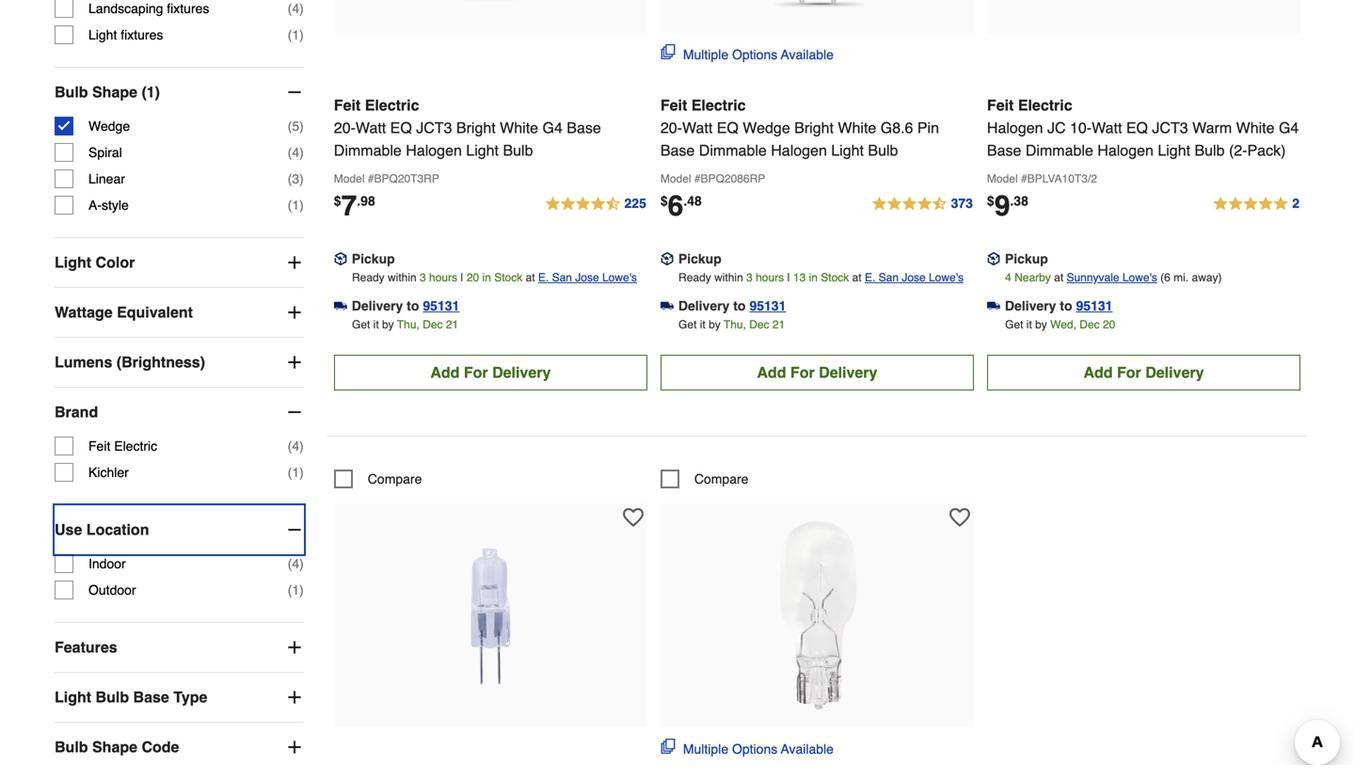 Task type: locate. For each thing, give the bounding box(es) containing it.
a-style
[[89, 198, 129, 213]]

1 vertical spatial multiple options available
[[683, 742, 834, 757]]

compare inside the 5005477805 element
[[368, 472, 422, 487]]

2 get from the left
[[679, 318, 697, 331]]

2 delivery to 95131 from the left
[[679, 298, 787, 313]]

3 ) from the top
[[300, 119, 304, 134]]

jct3 left "warm"
[[1153, 119, 1189, 136]]

watt inside "feit electric halogen jc 10-watt eq jct3 warm white g4 base dimmable halogen light bulb (2-pack)"
[[1092, 119, 1123, 136]]

minus image inside brand button
[[285, 403, 304, 422]]

0 horizontal spatial pickup image
[[334, 252, 347, 266]]

brand
[[55, 404, 98, 421]]

1 horizontal spatial thu,
[[724, 318, 747, 331]]

dimmable down jc
[[1026, 142, 1094, 159]]

san
[[552, 271, 572, 284], [879, 271, 899, 284]]

pickup image down 9
[[988, 252, 1001, 266]]

1 horizontal spatial in
[[809, 271, 818, 284]]

minus image
[[285, 403, 304, 422], [285, 521, 304, 540]]

compare inside 1000195117 element
[[695, 472, 749, 487]]

2 20- from the left
[[661, 119, 683, 136]]

2 21 from the left
[[773, 318, 786, 331]]

1 horizontal spatial 95131
[[750, 298, 787, 313]]

1 delivery to 95131 from the left
[[352, 298, 460, 313]]

plus image inside light bulb base type button
[[285, 688, 304, 707]]

20- inside feit electric 20-watt eq jct3 bright white g4 base dimmable halogen light bulb
[[334, 119, 356, 136]]

1 within from the left
[[388, 271, 417, 284]]

1 vertical spatial options
[[733, 742, 778, 757]]

1 truck filled image from the left
[[661, 300, 674, 313]]

21 down ready within 3 hours | 13 in stock at e. san jose lowe's
[[773, 318, 786, 331]]

0 horizontal spatial e. san jose lowe's button
[[539, 268, 637, 287]]

2 horizontal spatial add for delivery
[[1084, 364, 1205, 381]]

2 minus image from the top
[[285, 521, 304, 540]]

20-
[[334, 119, 356, 136], [661, 119, 683, 136]]

bulb inside "feit electric halogen jc 10-watt eq jct3 warm white g4 base dimmable halogen light bulb (2-pack)"
[[1195, 142, 1226, 159]]

delivery to 95131
[[352, 298, 460, 313], [679, 298, 787, 313], [1006, 298, 1113, 313]]

feit electric landscape 20-watt eq jct4 warm white g4 base dimmable halogen light bulb (2-pack) image
[[387, 513, 594, 720]]

2 ( 4 ) from the top
[[288, 145, 304, 160]]

1 vertical spatial shape
[[92, 739, 137, 756]]

to up wed,
[[1061, 298, 1073, 313]]

1 ready from the left
[[352, 271, 385, 284]]

1 plus image from the top
[[285, 253, 304, 272]]

watt right jc
[[1092, 119, 1123, 136]]

4 for landscaping fixtures
[[292, 1, 300, 16]]

wed,
[[1051, 318, 1077, 331]]

( for outdoor
[[288, 583, 292, 598]]

1 vertical spatial plus image
[[285, 688, 304, 707]]

pin
[[918, 119, 940, 136]]

san for ready within 3 hours | 20 in stock at e. san jose lowe's
[[552, 271, 572, 284]]

jose for ready within 3 hours | 13 in stock at e. san jose lowe's
[[902, 271, 926, 284]]

white inside feit electric 20-watt eq wedge bright white g8.6 pin base dimmable halogen light bulb
[[838, 119, 877, 136]]

e. right 13
[[865, 271, 876, 284]]

ready down $ 7 .98
[[352, 271, 385, 284]]

bulb shape code
[[55, 739, 179, 756]]

multiple options available for feit electric 20-watt eq wedge bright white g8.6 pin base dimmable halogen light bulb image
[[683, 47, 834, 62]]

dec down ready within 3 hours | 13 in stock at e. san jose lowe's
[[750, 318, 770, 331]]

1 horizontal spatial $
[[661, 193, 668, 208]]

2 watt from the left
[[683, 119, 713, 136]]

white
[[500, 119, 539, 136], [838, 119, 877, 136], [1237, 119, 1275, 136]]

base left type
[[133, 689, 169, 706]]

2 horizontal spatial 95131 button
[[1077, 296, 1113, 315]]

location
[[86, 521, 149, 539]]

1 95131 from the left
[[423, 298, 460, 313]]

4
[[292, 1, 300, 16], [292, 145, 300, 160], [1006, 271, 1012, 284], [292, 439, 300, 454], [292, 557, 300, 572]]

shape for (1)
[[92, 83, 137, 101]]

wedge
[[89, 119, 130, 134], [743, 119, 791, 136]]

base up model # bpq2086rp
[[661, 142, 695, 159]]

1 horizontal spatial |
[[788, 271, 791, 284]]

code
[[142, 739, 179, 756]]

get for ready within 3 hours | 13 in stock at e. san jose lowe's
[[679, 318, 697, 331]]

4.5 stars image left 6
[[545, 193, 648, 216]]

pickup for ready within 3 hours | 13 in stock at e. san jose lowe's
[[679, 251, 722, 266]]

1 horizontal spatial e.
[[865, 271, 876, 284]]

watt
[[356, 119, 386, 136], [683, 119, 713, 136], [1092, 119, 1123, 136]]

electric up model # bpq2086rp
[[692, 96, 746, 114]]

add for delivery
[[431, 364, 551, 381], [757, 364, 878, 381], [1084, 364, 1205, 381]]

stock
[[495, 271, 523, 284], [821, 271, 850, 284]]

2 horizontal spatial watt
[[1092, 119, 1123, 136]]

in for 20
[[483, 271, 491, 284]]

feit electric
[[89, 439, 157, 454]]

2 truck filled image from the left
[[988, 300, 1001, 313]]

feit up model # bplva10t3/2
[[988, 96, 1014, 114]]

1 95131 button from the left
[[423, 296, 460, 315]]

dec
[[423, 318, 443, 331], [750, 318, 770, 331], [1080, 318, 1100, 331]]

light color
[[55, 254, 135, 271]]

( 1 ) for kichler
[[288, 465, 304, 480]]

bright inside feit electric 20-watt eq jct3 bright white g4 base dimmable halogen light bulb
[[457, 119, 496, 136]]

bulb inside feit electric 20-watt eq wedge bright white g8.6 pin base dimmable halogen light bulb
[[869, 142, 899, 159]]

base up model # bplva10t3/2
[[988, 142, 1022, 159]]

fixtures for landscaping fixtures
[[167, 1, 209, 16]]

1 vertical spatial available
[[781, 742, 834, 757]]

2 available from the top
[[781, 742, 834, 757]]

( 4 ) for landscaping fixtures
[[288, 1, 304, 16]]

san down "225" button
[[552, 271, 572, 284]]

eq right 10-
[[1127, 119, 1149, 136]]

0 horizontal spatial at
[[526, 271, 535, 284]]

2 horizontal spatial for
[[1118, 364, 1142, 381]]

0 horizontal spatial thu,
[[397, 318, 420, 331]]

1 21 from the left
[[446, 318, 459, 331]]

it
[[373, 318, 379, 331], [700, 318, 706, 331], [1027, 318, 1033, 331]]

lowe's down 225
[[603, 271, 637, 284]]

$ inside $ 9 .38
[[988, 193, 995, 208]]

95131 button down sunnyvale
[[1077, 296, 1113, 315]]

feit up model # bpq2086rp
[[661, 96, 688, 114]]

truck filled image for get it by wed, dec 20
[[988, 300, 1001, 313]]

feit right minus image
[[334, 96, 361, 114]]

95131 button down ready within 3 hours | 13 in stock at e. san jose lowe's
[[750, 296, 787, 315]]

available
[[781, 47, 834, 62], [781, 742, 834, 757]]

1 ( 4 ) from the top
[[288, 1, 304, 16]]

1 horizontal spatial jose
[[902, 271, 926, 284]]

1 jct3 from the left
[[416, 119, 452, 136]]

plus image for shape
[[285, 738, 304, 757]]

2 horizontal spatial #
[[1022, 172, 1028, 185]]

1 horizontal spatial add for delivery
[[757, 364, 878, 381]]

heart outline image
[[623, 507, 644, 528]]

1 20- from the left
[[334, 119, 356, 136]]

watt up model # bpq20t3rp
[[356, 119, 386, 136]]

lowe's
[[603, 271, 637, 284], [929, 271, 964, 284], [1123, 271, 1158, 284]]

options for kichler 18-watt eq t4 warm white wedge dimmable halogen light bulb (4-pack) image
[[733, 742, 778, 757]]

6 ) from the top
[[300, 198, 304, 213]]

0 horizontal spatial 95131
[[423, 298, 460, 313]]

7 ( from the top
[[288, 439, 292, 454]]

add for 3rd add for delivery button from the right
[[431, 364, 460, 381]]

1 vertical spatial minus image
[[285, 521, 304, 540]]

fixtures down landscaping fixtures
[[121, 27, 163, 42]]

2 4.5 stars image from the left
[[872, 193, 974, 216]]

1 horizontal spatial delivery to 95131
[[679, 298, 787, 313]]

2 plus image from the top
[[285, 688, 304, 707]]

20- right '( 5 )'
[[334, 119, 356, 136]]

1 horizontal spatial fixtures
[[167, 1, 209, 16]]

2 thu, from the left
[[724, 318, 747, 331]]

$ left the .98
[[334, 193, 341, 208]]

0 horizontal spatial for
[[464, 364, 488, 381]]

0 horizontal spatial add
[[431, 364, 460, 381]]

to for 20
[[407, 298, 419, 313]]

8 ( from the top
[[288, 465, 292, 480]]

3
[[292, 171, 300, 187], [420, 271, 426, 284], [747, 271, 753, 284]]

1 horizontal spatial 95131 button
[[750, 296, 787, 315]]

model up 9
[[988, 172, 1018, 185]]

1 add for delivery from the left
[[431, 364, 551, 381]]

eq up bpq2086rp
[[717, 119, 739, 136]]

3 for from the left
[[1118, 364, 1142, 381]]

indoor
[[89, 557, 126, 572]]

1 watt from the left
[[356, 119, 386, 136]]

pickup for ready within 3 hours | 20 in stock at e. san jose lowe's
[[352, 251, 395, 266]]

1 plus image from the top
[[285, 303, 304, 322]]

2 jct3 from the left
[[1153, 119, 1189, 136]]

1 horizontal spatial pickup
[[679, 251, 722, 266]]

0 horizontal spatial watt
[[356, 119, 386, 136]]

2 jose from the left
[[902, 271, 926, 284]]

g4 up "225" button
[[543, 119, 563, 136]]

add for delivery for third add for delivery button from the left
[[1084, 364, 1205, 381]]

1 horizontal spatial get it by thu, dec 21
[[679, 318, 786, 331]]

pickup right pickup icon
[[679, 251, 722, 266]]

373
[[952, 196, 974, 211]]

95131 for 20
[[423, 298, 460, 313]]

e. san jose lowe's button for ready within 3 hours | 13 in stock at e. san jose lowe's
[[865, 268, 964, 287]]

1 hours from the left
[[429, 271, 458, 284]]

bulb
[[55, 83, 88, 101], [503, 142, 533, 159], [869, 142, 899, 159], [1195, 142, 1226, 159], [96, 689, 129, 706], [55, 739, 88, 756]]

4 ( 1 ) from the top
[[288, 583, 304, 598]]

dec down ready within 3 hours | 20 in stock at e. san jose lowe's
[[423, 318, 443, 331]]

add for delivery button
[[334, 355, 648, 391], [661, 355, 974, 391], [988, 355, 1301, 391]]

2 for from the left
[[791, 364, 815, 381]]

) for landscaping fixtures
[[300, 1, 304, 16]]

0 horizontal spatial lowe's
[[603, 271, 637, 284]]

fixtures
[[167, 1, 209, 16], [121, 27, 163, 42]]

lowe's left "(6"
[[1123, 271, 1158, 284]]

0 horizontal spatial within
[[388, 271, 417, 284]]

$ left .38
[[988, 193, 995, 208]]

plus image inside lumens (brightness) button
[[285, 353, 304, 372]]

2 eq from the left
[[717, 119, 739, 136]]

to down ready within 3 hours | 13 in stock at e. san jose lowe's
[[734, 298, 746, 313]]

95131 down sunnyvale
[[1077, 298, 1113, 313]]

available for multiple options available link for feit electric 20-watt eq wedge bright white g8.6 pin base dimmable halogen light bulb image
[[781, 47, 834, 62]]

e.
[[539, 271, 549, 284], [865, 271, 876, 284]]

warm
[[1193, 119, 1233, 136]]

2 horizontal spatial white
[[1237, 119, 1275, 136]]

plus image for equivalent
[[285, 303, 304, 322]]

truck filled image
[[661, 300, 674, 313], [988, 300, 1001, 313]]

3 eq from the left
[[1127, 119, 1149, 136]]

9
[[995, 190, 1011, 222]]

to right truck filled icon
[[407, 298, 419, 313]]

get it by thu, dec 21
[[352, 318, 459, 331], [679, 318, 786, 331]]

eq
[[390, 119, 412, 136], [717, 119, 739, 136], [1127, 119, 1149, 136]]

2 model from the left
[[661, 172, 692, 185]]

1 horizontal spatial to
[[734, 298, 746, 313]]

1 horizontal spatial pickup image
[[988, 252, 1001, 266]]

1 horizontal spatial lowe's
[[929, 271, 964, 284]]

6
[[668, 190, 684, 222]]

$ 6 .48
[[661, 190, 702, 222]]

1 at from the left
[[526, 271, 535, 284]]

0 horizontal spatial jose
[[576, 271, 599, 284]]

dec right wed,
[[1080, 318, 1100, 331]]

eq for wedge
[[717, 119, 739, 136]]

e. for 20
[[539, 271, 549, 284]]

2 horizontal spatial add for delivery button
[[988, 355, 1301, 391]]

wedge up 'spiral'
[[89, 119, 130, 134]]

mi.
[[1174, 271, 1189, 284]]

0 horizontal spatial e.
[[539, 271, 549, 284]]

2 $ from the left
[[661, 193, 668, 208]]

1 horizontal spatial g4
[[1280, 119, 1300, 136]]

2 horizontal spatial to
[[1061, 298, 1073, 313]]

( for feit electric
[[288, 439, 292, 454]]

1 san from the left
[[552, 271, 572, 284]]

1 horizontal spatial add
[[757, 364, 787, 381]]

e. down "225" button
[[539, 271, 549, 284]]

20 for |
[[467, 271, 479, 284]]

$ for 9
[[988, 193, 995, 208]]

delivery to 95131 for ready within 3 hours | 13 in stock at e. san jose lowe's
[[679, 298, 787, 313]]

0 horizontal spatial |
[[461, 271, 464, 284]]

2 shape from the top
[[92, 739, 137, 756]]

1 horizontal spatial white
[[838, 119, 877, 136]]

1 horizontal spatial compare
[[695, 472, 749, 487]]

compare for 1000195117 element
[[695, 472, 749, 487]]

1 horizontal spatial watt
[[683, 119, 713, 136]]

add
[[431, 364, 460, 381], [757, 364, 787, 381], [1084, 364, 1113, 381]]

3 ( 4 ) from the top
[[288, 439, 304, 454]]

2 compare from the left
[[695, 472, 749, 487]]

light inside feit electric 20-watt eq wedge bright white g8.6 pin base dimmable halogen light bulb
[[832, 142, 864, 159]]

3 $ from the left
[[988, 193, 995, 208]]

pickup image up truck filled icon
[[334, 252, 347, 266]]

jose
[[576, 271, 599, 284], [902, 271, 926, 284]]

95131
[[423, 298, 460, 313], [750, 298, 787, 313], [1077, 298, 1113, 313]]

0 vertical spatial multiple options available link
[[661, 44, 834, 64]]

$ inside $ 6 .48
[[661, 193, 668, 208]]

# for halogen
[[368, 172, 374, 185]]

0 horizontal spatial 95131 button
[[423, 296, 460, 315]]

20- up model # bpq2086rp
[[661, 119, 683, 136]]

1 bright from the left
[[457, 119, 496, 136]]

multiple options available link for feit electric 20-watt eq wedge bright white g8.6 pin base dimmable halogen light bulb image
[[661, 44, 834, 64]]

2 stock from the left
[[821, 271, 850, 284]]

pickup down actual price $7.98 element
[[352, 251, 395, 266]]

0 horizontal spatial $
[[334, 193, 341, 208]]

feit for feit electric halogen jc 10-watt eq jct3 warm white g4 base dimmable halogen light bulb (2-pack)
[[988, 96, 1014, 114]]

0 vertical spatial options
[[733, 47, 778, 62]]

0 horizontal spatial #
[[368, 172, 374, 185]]

2 95131 from the left
[[750, 298, 787, 313]]

kichler
[[89, 465, 129, 480]]

| for 13
[[788, 271, 791, 284]]

lowe's down 373
[[929, 271, 964, 284]]

1 stock from the left
[[495, 271, 523, 284]]

0 horizontal spatial bright
[[457, 119, 496, 136]]

watt inside feit electric 20-watt eq jct3 bright white g4 base dimmable halogen light bulb
[[356, 119, 386, 136]]

within
[[388, 271, 417, 284], [715, 271, 744, 284]]

minus image
[[285, 83, 304, 102]]

bpq20t3rp
[[374, 172, 440, 185]]

1 horizontal spatial hours
[[756, 271, 784, 284]]

2 san from the left
[[879, 271, 899, 284]]

feit electric 20-watt eq jct3 bright white g4 base dimmable halogen light bulb
[[334, 96, 601, 159]]

model for 20-watt eq jct3 bright white g4 base dimmable halogen light bulb
[[334, 172, 365, 185]]

plus image
[[285, 303, 304, 322], [285, 353, 304, 372], [285, 638, 304, 657], [285, 738, 304, 757]]

1 horizontal spatial e. san jose lowe's button
[[865, 268, 964, 287]]

by
[[382, 318, 394, 331], [709, 318, 721, 331], [1036, 318, 1048, 331]]

2 horizontal spatial by
[[1036, 318, 1048, 331]]

3 dimmable from the left
[[1026, 142, 1094, 159]]

sunnyvale lowe's button
[[1067, 268, 1158, 287]]

7 ) from the top
[[300, 439, 304, 454]]

bright inside feit electric 20-watt eq wedge bright white g8.6 pin base dimmable halogen light bulb
[[795, 119, 834, 136]]

1 multiple options available from the top
[[683, 47, 834, 62]]

# up the .98
[[368, 172, 374, 185]]

jct3 up bpq20t3rp
[[416, 119, 452, 136]]

dimmable up bpq2086rp
[[699, 142, 767, 159]]

base inside feit electric 20-watt eq jct3 bright white g4 base dimmable halogen light bulb
[[567, 119, 601, 136]]

1 add for delivery button from the left
[[334, 355, 648, 391]]

white inside feit electric 20-watt eq jct3 bright white g4 base dimmable halogen light bulb
[[500, 119, 539, 136]]

4.5 stars image
[[545, 193, 648, 216], [872, 193, 974, 216]]

lowe's for ready within 3 hours | 13 in stock at e. san jose lowe's
[[929, 271, 964, 284]]

0 horizontal spatial 20
[[467, 271, 479, 284]]

minus image for brand
[[285, 403, 304, 422]]

1 1 from the top
[[292, 27, 300, 42]]

shape
[[92, 83, 137, 101], [92, 739, 137, 756]]

21 down ready within 3 hours | 20 in stock at e. san jose lowe's
[[446, 318, 459, 331]]

to
[[407, 298, 419, 313], [734, 298, 746, 313], [1061, 298, 1073, 313]]

2 e. san jose lowe's button from the left
[[865, 268, 964, 287]]

eq up bpq20t3rp
[[390, 119, 412, 136]]

jose for ready within 3 hours | 20 in stock at e. san jose lowe's
[[576, 271, 599, 284]]

ready
[[352, 271, 385, 284], [679, 271, 712, 284]]

( for a-style
[[288, 198, 292, 213]]

pickup up nearby
[[1006, 251, 1049, 266]]

0 horizontal spatial in
[[483, 271, 491, 284]]

plus image inside the light color button
[[285, 253, 304, 272]]

2 horizontal spatial add
[[1084, 364, 1113, 381]]

# up .38
[[1022, 172, 1028, 185]]

available for kichler 18-watt eq t4 warm white wedge dimmable halogen light bulb (4-pack) image's multiple options available link
[[781, 742, 834, 757]]

pickup
[[352, 251, 395, 266], [679, 251, 722, 266], [1006, 251, 1049, 266]]

1 horizontal spatial at
[[853, 271, 862, 284]]

bright
[[457, 119, 496, 136], [795, 119, 834, 136]]

( 4 ) for indoor
[[288, 557, 304, 572]]

electric inside feit electric 20-watt eq jct3 bright white g4 base dimmable halogen light bulb
[[365, 96, 419, 114]]

watt for dimmable
[[356, 119, 386, 136]]

(
[[288, 1, 292, 16], [288, 27, 292, 42], [288, 119, 292, 134], [288, 145, 292, 160], [288, 171, 292, 187], [288, 198, 292, 213], [288, 439, 292, 454], [288, 465, 292, 480], [288, 557, 292, 572], [288, 583, 292, 598]]

feit electric 20-watt eq wedge bright white g8.6 pin base dimmable halogen light bulb
[[661, 96, 940, 159]]

multiple options available
[[683, 47, 834, 62], [683, 742, 834, 757]]

95131 down ready within 3 hours | 13 in stock at e. san jose lowe's
[[750, 298, 787, 313]]

2 horizontal spatial eq
[[1127, 119, 1149, 136]]

1 horizontal spatial jct3
[[1153, 119, 1189, 136]]

g4
[[543, 119, 563, 136], [1280, 119, 1300, 136]]

2 pickup image from the left
[[988, 252, 1001, 266]]

2 horizontal spatial get
[[1006, 318, 1024, 331]]

san down 373 button
[[879, 271, 899, 284]]

jose down "225" button
[[576, 271, 599, 284]]

for
[[464, 364, 488, 381], [791, 364, 815, 381], [1118, 364, 1142, 381]]

delivery
[[352, 298, 403, 313], [679, 298, 730, 313], [1006, 298, 1057, 313], [493, 364, 551, 381], [819, 364, 878, 381], [1146, 364, 1205, 381]]

electric up jc
[[1019, 96, 1073, 114]]

1 horizontal spatial 20
[[1104, 318, 1116, 331]]

1 for kichler
[[292, 465, 300, 480]]

delivery to 95131 up get it by wed, dec 20
[[1006, 298, 1113, 313]]

$ inside $ 7 .98
[[334, 193, 341, 208]]

electric inside feit electric 20-watt eq wedge bright white g8.6 pin base dimmable halogen light bulb
[[692, 96, 746, 114]]

3 model from the left
[[988, 172, 1018, 185]]

plus image inside wattage equivalent button
[[285, 303, 304, 322]]

bright for halogen
[[795, 119, 834, 136]]

0 horizontal spatial wedge
[[89, 119, 130, 134]]

5 ( from the top
[[288, 171, 292, 187]]

| for 20
[[461, 271, 464, 284]]

) for indoor
[[300, 557, 304, 572]]

2 95131 button from the left
[[750, 296, 787, 315]]

1 horizontal spatial eq
[[717, 119, 739, 136]]

2 pickup from the left
[[679, 251, 722, 266]]

( for wedge
[[288, 119, 292, 134]]

$ left .48
[[661, 193, 668, 208]]

0 horizontal spatial 3
[[292, 171, 300, 187]]

0 horizontal spatial get it by thu, dec 21
[[352, 318, 459, 331]]

dimmable up model # bpq20t3rp
[[334, 142, 402, 159]]

1 $ from the left
[[334, 193, 341, 208]]

3 1 from the top
[[292, 465, 300, 480]]

1 model from the left
[[334, 172, 365, 185]]

1000195117 element
[[661, 470, 749, 489]]

shape left code
[[92, 739, 137, 756]]

pickup image
[[334, 252, 347, 266], [988, 252, 1001, 266]]

2 horizontal spatial delivery to 95131
[[1006, 298, 1113, 313]]

1 4.5 stars image from the left
[[545, 193, 648, 216]]

eq inside feit electric 20-watt eq jct3 bright white g4 base dimmable halogen light bulb
[[390, 119, 412, 136]]

2 horizontal spatial 3
[[747, 271, 753, 284]]

9 ) from the top
[[300, 557, 304, 572]]

1 dimmable from the left
[[334, 142, 402, 159]]

model up 7
[[334, 172, 365, 185]]

electric for jct3
[[365, 96, 419, 114]]

4 plus image from the top
[[285, 738, 304, 757]]

electric
[[365, 96, 419, 114], [692, 96, 746, 114], [1019, 96, 1073, 114], [114, 439, 157, 454]]

base up "225" button
[[567, 119, 601, 136]]

2 multiple options available link from the top
[[661, 739, 834, 759]]

electric up model # bpq20t3rp
[[365, 96, 419, 114]]

20- for 20-watt eq wedge bright white g8.6 pin base dimmable halogen light bulb
[[661, 119, 683, 136]]

0 horizontal spatial model
[[334, 172, 365, 185]]

plus image
[[285, 253, 304, 272], [285, 688, 304, 707]]

e. san jose lowe's button down "225" button
[[539, 268, 637, 287]]

2 horizontal spatial dimmable
[[1026, 142, 1094, 159]]

# for dimmable
[[695, 172, 701, 185]]

minus image inside use location button
[[285, 521, 304, 540]]

2 bright from the left
[[795, 119, 834, 136]]

4.5 stars image for 7
[[545, 193, 648, 216]]

4.5 stars image containing 373
[[872, 193, 974, 216]]

2 ( from the top
[[288, 27, 292, 42]]

type
[[173, 689, 208, 706]]

landscaping
[[89, 1, 163, 16]]

jct3 inside feit electric 20-watt eq jct3 bright white g4 base dimmable halogen light bulb
[[416, 119, 452, 136]]

4 ( from the top
[[288, 145, 292, 160]]

2 horizontal spatial model
[[988, 172, 1018, 185]]

1 lowe's from the left
[[603, 271, 637, 284]]

0 horizontal spatial g4
[[543, 119, 563, 136]]

truck filled image
[[334, 300, 347, 313]]

0 horizontal spatial 4.5 stars image
[[545, 193, 648, 216]]

1 minus image from the top
[[285, 403, 304, 422]]

373 button
[[872, 193, 974, 216]]

jct3 inside "feit electric halogen jc 10-watt eq jct3 warm white g4 base dimmable halogen light bulb (2-pack)"
[[1153, 119, 1189, 136]]

delivery to 95131 right truck filled icon
[[352, 298, 460, 313]]

ready down $ 6 .48
[[679, 271, 712, 284]]

for for 3rd add for delivery button from the right
[[464, 364, 488, 381]]

4.5 stars image containing 225
[[545, 193, 648, 216]]

options
[[733, 47, 778, 62], [733, 742, 778, 757]]

heart outline image
[[950, 507, 971, 528]]

0 vertical spatial available
[[781, 47, 834, 62]]

) for spiral
[[300, 145, 304, 160]]

2 within from the left
[[715, 271, 744, 284]]

multiple options available for kichler 18-watt eq t4 warm white wedge dimmable halogen light bulb (4-pack) image
[[683, 742, 834, 757]]

watt inside feit electric 20-watt eq wedge bright white g8.6 pin base dimmable halogen light bulb
[[683, 119, 713, 136]]

1 by from the left
[[382, 318, 394, 331]]

feit up "kichler"
[[89, 439, 110, 454]]

eq inside feit electric 20-watt eq wedge bright white g8.6 pin base dimmable halogen light bulb
[[717, 119, 739, 136]]

2 g4 from the left
[[1280, 119, 1300, 136]]

2 options from the top
[[733, 742, 778, 757]]

2 | from the left
[[788, 271, 791, 284]]

fixtures for light fixtures
[[121, 27, 163, 42]]

e. san jose lowe's button for ready within 3 hours | 20 in stock at e. san jose lowe's
[[539, 268, 637, 287]]

0 horizontal spatial add for delivery button
[[334, 355, 648, 391]]

1 horizontal spatial 21
[[773, 318, 786, 331]]

0 horizontal spatial eq
[[390, 119, 412, 136]]

1 horizontal spatial 3
[[420, 271, 426, 284]]

delivery to 95131 down ready within 3 hours | 13 in stock at e. san jose lowe's
[[679, 298, 787, 313]]

2 horizontal spatial at
[[1055, 271, 1064, 284]]

get
[[352, 318, 370, 331], [679, 318, 697, 331], [1006, 318, 1024, 331]]

dec for 20
[[423, 318, 443, 331]]

2 add for delivery from the left
[[757, 364, 878, 381]]

jose down 373 button
[[902, 271, 926, 284]]

3 plus image from the top
[[285, 638, 304, 657]]

brand button
[[55, 388, 304, 437]]

21 for 20
[[446, 318, 459, 331]]

2 horizontal spatial dec
[[1080, 318, 1100, 331]]

1 horizontal spatial for
[[791, 364, 815, 381]]

2 it from the left
[[700, 318, 706, 331]]

2 white from the left
[[838, 119, 877, 136]]

1 horizontal spatial by
[[709, 318, 721, 331]]

g4 up "pack)"
[[1280, 119, 1300, 136]]

1 in from the left
[[483, 271, 491, 284]]

0 horizontal spatial 21
[[446, 318, 459, 331]]

1 horizontal spatial within
[[715, 271, 744, 284]]

2 horizontal spatial lowe's
[[1123, 271, 1158, 284]]

0 horizontal spatial dimmable
[[334, 142, 402, 159]]

|
[[461, 271, 464, 284], [788, 271, 791, 284]]

outdoor
[[89, 583, 136, 598]]

options for feit electric 20-watt eq wedge bright white g8.6 pin base dimmable halogen light bulb image
[[733, 47, 778, 62]]

95131 down ready within 3 hours | 20 in stock at e. san jose lowe's
[[423, 298, 460, 313]]

21 for 13
[[773, 318, 786, 331]]

plus image inside bulb shape code button
[[285, 738, 304, 757]]

3 ( from the top
[[288, 119, 292, 134]]

3 for ready within 3 hours | 13 in stock at e. san jose lowe's
[[747, 271, 753, 284]]

hours for 20
[[429, 271, 458, 284]]

20- for 20-watt eq jct3 bright white g4 base dimmable halogen light bulb
[[334, 119, 356, 136]]

0 horizontal spatial it
[[373, 318, 379, 331]]

add for delivery for 3rd add for delivery button from the right
[[431, 364, 551, 381]]

electric inside "feit electric halogen jc 10-watt eq jct3 warm white g4 base dimmable halogen light bulb (2-pack)"
[[1019, 96, 1073, 114]]

feit inside "feit electric halogen jc 10-watt eq jct3 warm white g4 base dimmable halogen light bulb (2-pack)"
[[988, 96, 1014, 114]]

1 options from the top
[[733, 47, 778, 62]]

thu,
[[397, 318, 420, 331], [724, 318, 747, 331]]

base
[[567, 119, 601, 136], [661, 142, 695, 159], [988, 142, 1022, 159], [133, 689, 169, 706]]

shape inside button
[[92, 739, 137, 756]]

shape for code
[[92, 739, 137, 756]]

wattage equivalent
[[55, 304, 193, 321]]

4 1 from the top
[[292, 583, 300, 598]]

0 horizontal spatial add for delivery
[[431, 364, 551, 381]]

8 ) from the top
[[300, 465, 304, 480]]

fixtures right landscaping
[[167, 1, 209, 16]]

#
[[368, 172, 374, 185], [695, 172, 701, 185], [1022, 172, 1028, 185]]

watt up model # bpq2086rp
[[683, 119, 713, 136]]

features
[[55, 639, 117, 656]]

feit electric 20-watt eq wedge bright white g8.6 pin base dimmable halogen light bulb image
[[714, 0, 921, 25]]

shape left (1) at the top
[[92, 83, 137, 101]]

dimmable inside feit electric 20-watt eq jct3 bright white g4 base dimmable halogen light bulb
[[334, 142, 402, 159]]

3 ( 1 ) from the top
[[288, 465, 304, 480]]

1 horizontal spatial truck filled image
[[988, 300, 1001, 313]]

dimmable inside "feit electric halogen jc 10-watt eq jct3 warm white g4 base dimmable halogen light bulb (2-pack)"
[[1026, 142, 1094, 159]]

2 ) from the top
[[300, 27, 304, 42]]

20- inside feit electric 20-watt eq wedge bright white g8.6 pin base dimmable halogen light bulb
[[661, 119, 683, 136]]

2 ( 1 ) from the top
[[288, 198, 304, 213]]

2 to from the left
[[734, 298, 746, 313]]

2 horizontal spatial 95131
[[1077, 298, 1113, 313]]

light
[[89, 27, 117, 42], [466, 142, 499, 159], [832, 142, 864, 159], [1158, 142, 1191, 159], [55, 254, 91, 271], [55, 689, 91, 706]]

light inside button
[[55, 689, 91, 706]]

0 horizontal spatial truck filled image
[[661, 300, 674, 313]]

feit inside feit electric 20-watt eq jct3 bright white g4 base dimmable halogen light bulb
[[334, 96, 361, 114]]

2 at from the left
[[853, 271, 862, 284]]

1 horizontal spatial 4.5 stars image
[[872, 193, 974, 216]]

0 vertical spatial fixtures
[[167, 1, 209, 16]]

0 horizontal spatial pickup
[[352, 251, 395, 266]]

1 horizontal spatial dec
[[750, 318, 770, 331]]

0 horizontal spatial 20-
[[334, 119, 356, 136]]

3 it from the left
[[1027, 318, 1033, 331]]

wedge up bpq2086rp
[[743, 119, 791, 136]]

# up .48
[[695, 172, 701, 185]]

0 horizontal spatial fixtures
[[121, 27, 163, 42]]

4.5 stars image down pin
[[872, 193, 974, 216]]

10 ) from the top
[[300, 583, 304, 598]]

feit inside feit electric 20-watt eq wedge bright white g8.6 pin base dimmable halogen light bulb
[[661, 96, 688, 114]]

1 ) from the top
[[300, 1, 304, 16]]

model up 6
[[661, 172, 692, 185]]

plus image for (brightness)
[[285, 353, 304, 372]]

95131 button down ready within 3 hours | 20 in stock at e. san jose lowe's
[[423, 296, 460, 315]]

e. san jose lowe's button down 373 button
[[865, 268, 964, 287]]



Task type: vqa. For each thing, say whether or not it's contained in the screenshot.
first shed from the right
no



Task type: describe. For each thing, give the bounding box(es) containing it.
by for ready within 3 hours | 13 in stock at e. san jose lowe's
[[709, 318, 721, 331]]

get it by thu, dec 21 for ready within 3 hours | 20 in stock at e. san jose lowe's
[[352, 318, 459, 331]]

eq inside "feit electric halogen jc 10-watt eq jct3 warm white g4 base dimmable halogen light bulb (2-pack)"
[[1127, 119, 1149, 136]]

4 nearby at sunnyvale lowe's (6 mi. away)
[[1006, 271, 1223, 284]]

ready within 3 hours | 13 in stock at e. san jose lowe's
[[679, 271, 964, 284]]

2 button
[[1213, 193, 1301, 216]]

2
[[1293, 196, 1300, 211]]

get for ready within 3 hours | 20 in stock at e. san jose lowe's
[[352, 318, 370, 331]]

3 to from the left
[[1061, 298, 1073, 313]]

3 delivery to 95131 from the left
[[1006, 298, 1113, 313]]

.38
[[1011, 193, 1029, 208]]

3 get from the left
[[1006, 318, 1024, 331]]

light inside "feit electric halogen jc 10-watt eq jct3 warm white g4 base dimmable halogen light bulb (2-pack)"
[[1158, 142, 1191, 159]]

model # bplva10t3/2
[[988, 172, 1098, 185]]

lowe's for ready within 3 hours | 20 in stock at e. san jose lowe's
[[603, 271, 637, 284]]

use
[[55, 521, 82, 539]]

use location button
[[55, 506, 304, 555]]

away)
[[1193, 271, 1223, 284]]

.98
[[357, 193, 375, 208]]

(1)
[[142, 83, 160, 101]]

lumens (brightness) button
[[55, 338, 304, 387]]

lumens
[[55, 354, 112, 371]]

ready within 3 hours | 20 in stock at e. san jose lowe's
[[352, 271, 637, 284]]

use location
[[55, 521, 149, 539]]

5005477805 element
[[334, 470, 422, 489]]

e. for 13
[[865, 271, 876, 284]]

dec for 13
[[750, 318, 770, 331]]

multiple options available link for kichler 18-watt eq t4 warm white wedge dimmable halogen light bulb (4-pack) image
[[661, 739, 834, 759]]

3 add for delivery button from the left
[[988, 355, 1301, 391]]

get it by wed, dec 20
[[1006, 318, 1116, 331]]

color
[[96, 254, 135, 271]]

light bulb base type
[[55, 689, 208, 706]]

eq for jct3
[[390, 119, 412, 136]]

light fixtures
[[89, 27, 163, 42]]

3 dec from the left
[[1080, 318, 1100, 331]]

to for 13
[[734, 298, 746, 313]]

( 1 ) for light fixtures
[[288, 27, 304, 42]]

(2-
[[1230, 142, 1248, 159]]

feit electric halogen jc 10-watt eq jct3 warm white g4 base dimmable halogen light bulb (2-pack)
[[988, 96, 1300, 159]]

multiple for kichler 18-watt eq t4 warm white wedge dimmable halogen light bulb (4-pack) image
[[683, 742, 729, 757]]

) for linear
[[300, 171, 304, 187]]

5
[[292, 119, 300, 134]]

landscaping fixtures
[[89, 1, 209, 16]]

halogen inside feit electric 20-watt eq wedge bright white g8.6 pin base dimmable halogen light bulb
[[771, 142, 828, 159]]

( 5 )
[[288, 119, 304, 134]]

linear
[[89, 171, 125, 187]]

(6
[[1161, 271, 1171, 284]]

( 4 ) for feit electric
[[288, 439, 304, 454]]

# for base
[[1022, 172, 1028, 185]]

light color button
[[55, 238, 304, 287]]

white inside "feit electric halogen jc 10-watt eq jct3 warm white g4 base dimmable halogen light bulb (2-pack)"
[[1237, 119, 1275, 136]]

225
[[625, 196, 647, 211]]

it for ready within 3 hours | 13 in stock at e. san jose lowe's
[[700, 318, 706, 331]]

it for ready within 3 hours | 20 in stock at e. san jose lowe's
[[373, 318, 379, 331]]

( for landscaping fixtures
[[288, 1, 292, 16]]

5 stars image
[[1213, 193, 1301, 216]]

for for third add for delivery button from the left
[[1118, 364, 1142, 381]]

( for indoor
[[288, 557, 292, 572]]

add for second add for delivery button
[[757, 364, 787, 381]]

1 for a-style
[[292, 198, 300, 213]]

1 for outdoor
[[292, 583, 300, 598]]

electric up "kichler"
[[114, 439, 157, 454]]

) for feit electric
[[300, 439, 304, 454]]

ready for ready within 3 hours | 13 in stock at e. san jose lowe's
[[679, 271, 712, 284]]

at for 13
[[853, 271, 862, 284]]

20 for dec
[[1104, 318, 1116, 331]]

bpq2086rp
[[701, 172, 766, 185]]

stock for 20
[[495, 271, 523, 284]]

feit electric 20-watt eq jct3 bright white g4 base dimmable halogen light bulb image
[[387, 0, 594, 25]]

feit for feit electric
[[89, 439, 110, 454]]

pickup image for 4 nearby
[[988, 252, 1001, 266]]

compare for the 5005477805 element
[[368, 472, 422, 487]]

7
[[341, 190, 357, 222]]

spiral
[[89, 145, 122, 160]]

1 wedge from the left
[[89, 119, 130, 134]]

thu, for ready within 3 hours | 20 in stock at e. san jose lowe's
[[397, 318, 420, 331]]

3 95131 from the left
[[1077, 298, 1113, 313]]

10-
[[1071, 119, 1092, 136]]

4.5 stars image for 6
[[872, 193, 974, 216]]

) for wedge
[[300, 119, 304, 134]]

1 for light fixtures
[[292, 27, 300, 42]]

95131 button for 20
[[423, 296, 460, 315]]

light inside feit electric 20-watt eq jct3 bright white g4 base dimmable halogen light bulb
[[466, 142, 499, 159]]

base inside feit electric 20-watt eq wedge bright white g8.6 pin base dimmable halogen light bulb
[[661, 142, 695, 159]]

( 4 ) for spiral
[[288, 145, 304, 160]]

model # bpq20t3rp
[[334, 172, 440, 185]]

( 1 ) for outdoor
[[288, 583, 304, 598]]

bulb shape (1)
[[55, 83, 160, 101]]

$ for 7
[[334, 193, 341, 208]]

sunnyvale
[[1067, 271, 1120, 284]]

) for a-style
[[300, 198, 304, 213]]

feit for feit electric 20-watt eq jct3 bright white g4 base dimmable halogen light bulb
[[334, 96, 361, 114]]

3 pickup from the left
[[1006, 251, 1049, 266]]

( 3 )
[[288, 171, 304, 187]]

.48
[[684, 193, 702, 208]]

pack)
[[1248, 142, 1287, 159]]

95131 for 13
[[750, 298, 787, 313]]

stock for 13
[[821, 271, 850, 284]]

get it by thu, dec 21 for ready within 3 hours | 13 in stock at e. san jose lowe's
[[679, 318, 786, 331]]

light bulb base type button
[[55, 673, 304, 722]]

2 add for delivery button from the left
[[661, 355, 974, 391]]

) for kichler
[[300, 465, 304, 480]]

13
[[794, 271, 806, 284]]

dimmable inside feit electric 20-watt eq wedge bright white g8.6 pin base dimmable halogen light bulb
[[699, 142, 767, 159]]

g8.6
[[881, 119, 914, 136]]

bulb shape code button
[[55, 723, 304, 766]]

halogen inside feit electric 20-watt eq jct3 bright white g4 base dimmable halogen light bulb
[[406, 142, 462, 159]]

electric for wedge
[[692, 96, 746, 114]]

a-
[[89, 198, 102, 213]]

225 button
[[545, 193, 648, 216]]

pickup image
[[661, 252, 674, 266]]

3 95131 button from the left
[[1077, 296, 1113, 315]]

$ 9 .38
[[988, 190, 1029, 222]]

equivalent
[[117, 304, 193, 321]]

bright for light
[[457, 119, 496, 136]]

style
[[102, 198, 129, 213]]

$ for 6
[[661, 193, 668, 208]]

plus image for light bulb base type
[[285, 688, 304, 707]]

4 for feit electric
[[292, 439, 300, 454]]

bulb inside feit electric 20-watt eq jct3 bright white g4 base dimmable halogen light bulb
[[503, 142, 533, 159]]

by for ready within 3 hours | 20 in stock at e. san jose lowe's
[[382, 318, 394, 331]]

lumens (brightness)
[[55, 354, 205, 371]]

jc
[[1048, 119, 1066, 136]]

within for ready within 3 hours | 13 in stock at e. san jose lowe's
[[715, 271, 744, 284]]

wattage
[[55, 304, 113, 321]]

g4 inside "feit electric halogen jc 10-watt eq jct3 warm white g4 base dimmable halogen light bulb (2-pack)"
[[1280, 119, 1300, 136]]

thu, for ready within 3 hours | 13 in stock at e. san jose lowe's
[[724, 318, 747, 331]]

3 at from the left
[[1055, 271, 1064, 284]]

pickup image for ready within
[[334, 252, 347, 266]]

for for second add for delivery button
[[791, 364, 815, 381]]

base inside "feit electric halogen jc 10-watt eq jct3 warm white g4 base dimmable halogen light bulb (2-pack)"
[[988, 142, 1022, 159]]

actual price $7.98 element
[[334, 190, 375, 222]]

white for bulb
[[500, 119, 539, 136]]

bplva10t3/2
[[1028, 172, 1098, 185]]

nearby
[[1015, 271, 1052, 284]]

watt for base
[[683, 119, 713, 136]]

(brightness)
[[117, 354, 205, 371]]

plus image inside features button
[[285, 638, 304, 657]]

light inside button
[[55, 254, 91, 271]]

actual price $9.38 element
[[988, 190, 1029, 222]]

g4 inside feit electric 20-watt eq jct3 bright white g4 base dimmable halogen light bulb
[[543, 119, 563, 136]]

add for third add for delivery button from the left
[[1084, 364, 1113, 381]]

truck filled image for get it by thu, dec 21
[[661, 300, 674, 313]]

95131 button for 13
[[750, 296, 787, 315]]

actual price $6.48 element
[[661, 190, 702, 222]]

( 1 ) for a-style
[[288, 198, 304, 213]]

model # bpq2086rp
[[661, 172, 766, 185]]

san for ready within 3 hours | 13 in stock at e. san jose lowe's
[[879, 271, 899, 284]]

base inside button
[[133, 689, 169, 706]]

( for spiral
[[288, 145, 292, 160]]

features button
[[55, 623, 304, 672]]

hours for 13
[[756, 271, 784, 284]]

kichler 18-watt eq t4 warm white wedge dimmable halogen light bulb (4-pack) image
[[714, 513, 921, 720]]

3 lowe's from the left
[[1123, 271, 1158, 284]]

wedge inside feit electric 20-watt eq wedge bright white g8.6 pin base dimmable halogen light bulb
[[743, 119, 791, 136]]

3 by from the left
[[1036, 318, 1048, 331]]

minus image for use location
[[285, 521, 304, 540]]

wattage equivalent button
[[55, 288, 304, 337]]

electric for watt
[[1019, 96, 1073, 114]]

$ 7 .98
[[334, 190, 375, 222]]

model for 20-watt eq wedge bright white g8.6 pin base dimmable halogen light bulb
[[661, 172, 692, 185]]



